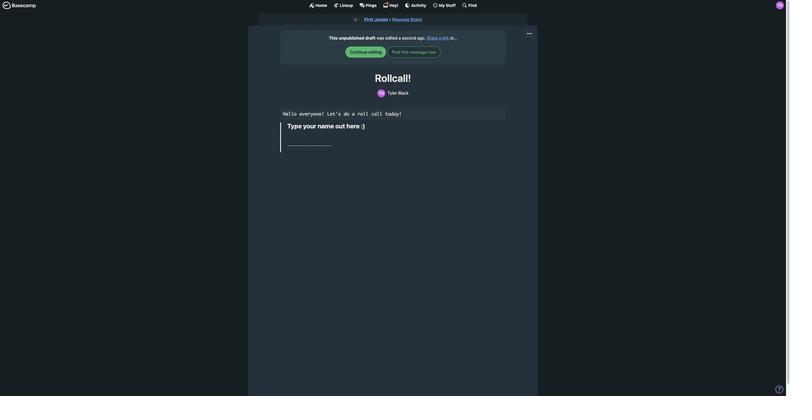 Task type: describe. For each thing, give the bounding box(es) containing it.
first jacket
[[364, 17, 388, 22]]

›
[[389, 17, 391, 22]]

let's
[[327, 111, 341, 117]]

stuff
[[446, 3, 456, 8]]

pings
[[366, 3, 377, 8]]

do
[[344, 111, 349, 117]]

main element
[[0, 0, 786, 10]]

home
[[316, 3, 327, 8]]

lineup
[[340, 3, 353, 8]]

tyler black
[[388, 91, 409, 96]]

tyler black image
[[776, 1, 784, 9]]

lineup link
[[334, 3, 353, 8]]

this
[[329, 36, 338, 41]]

message
[[392, 17, 410, 22]]

out
[[335, 123, 345, 130]]

hello everyone! let's do a roll call today!
[[283, 111, 402, 117]]

share
[[427, 36, 438, 41]]

hey! button
[[383, 2, 399, 8]]

black
[[398, 91, 409, 96]]

here
[[347, 123, 360, 130]]

name
[[318, 123, 334, 130]]

rollcall!
[[375, 72, 411, 84]]

activity
[[411, 3, 426, 8]]

first jacket link
[[364, 17, 388, 22]]

1 horizontal spatial a
[[399, 36, 401, 41]]

roll
[[358, 111, 369, 117]]

edited
[[385, 36, 398, 41]]

continue editing link
[[346, 47, 386, 58]]

my stuff button
[[433, 3, 456, 8]]

› message board
[[389, 17, 422, 22]]



Task type: locate. For each thing, give the bounding box(es) containing it.
tyler
[[388, 91, 397, 96]]

None submit
[[387, 47, 441, 58]]

draft
[[365, 36, 376, 41]]

find button
[[462, 3, 477, 8]]

home link
[[309, 3, 327, 8]]

:)
[[361, 123, 365, 130]]

continue
[[350, 50, 368, 55]]

hey!
[[390, 3, 399, 8]]

a right edited
[[399, 36, 401, 41]]

type
[[287, 123, 302, 130]]

.
[[425, 36, 426, 41]]

switch accounts image
[[2, 1, 36, 10]]

everyone!
[[300, 111, 324, 117]]

this unpublished draft was edited a second ago . share a link or…
[[329, 36, 457, 41]]

type your name out here :)
[[287, 123, 365, 130]]

ago
[[417, 36, 425, 41]]

2 horizontal spatial a
[[439, 36, 441, 41]]

tyler black image
[[378, 89, 386, 97]]

my stuff
[[439, 3, 456, 8]]

a second ago element
[[399, 36, 425, 41]]

first
[[364, 17, 374, 22]]

editing
[[369, 50, 382, 55]]

board
[[411, 17, 422, 22]]

second
[[402, 36, 416, 41]]

hello
[[283, 111, 297, 117]]

activity link
[[405, 3, 426, 8]]

0 horizontal spatial a
[[352, 111, 355, 117]]

pings button
[[360, 3, 377, 8]]

my
[[439, 3, 445, 8]]

was
[[377, 36, 384, 41]]

share a link link
[[427, 36, 449, 41]]

today!
[[385, 111, 402, 117]]

continue editing
[[350, 50, 382, 55]]

a right do
[[352, 111, 355, 117]]

a
[[399, 36, 401, 41], [439, 36, 441, 41], [352, 111, 355, 117]]

or…
[[450, 36, 457, 41]]

your
[[303, 123, 316, 130]]

jacket
[[375, 17, 388, 22]]

unpublished
[[339, 36, 364, 41]]

a left link
[[439, 36, 441, 41]]

call
[[372, 111, 383, 117]]

link
[[443, 36, 449, 41]]

find
[[469, 3, 477, 8]]

message board link
[[392, 17, 422, 22]]



Task type: vqa. For each thing, say whether or not it's contained in the screenshot.
leftmost the
no



